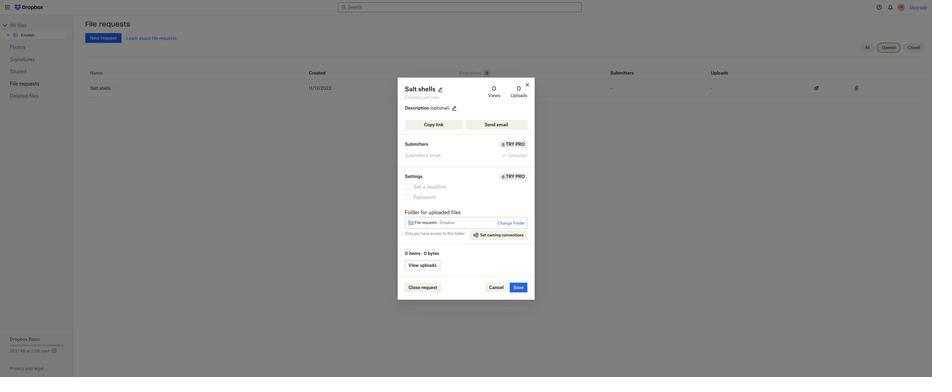 Task type: locate. For each thing, give the bounding box(es) containing it.
dropbox inside dialog
[[440, 220, 455, 225]]

1 horizontal spatial set
[[480, 233, 486, 237]]

for
[[421, 209, 427, 215]]

all for all files
[[10, 22, 16, 28]]

uploaded
[[428, 209, 450, 215]]

shells inside dialog
[[418, 85, 435, 93]]

1 vertical spatial dropbox
[[10, 337, 28, 342]]

0 inside 0 uploads
[[517, 85, 521, 92]]

set
[[413, 184, 421, 190], [480, 233, 486, 237]]

shells up the just
[[418, 85, 435, 93]]

email right send
[[497, 122, 508, 127]]

all up photos
[[10, 22, 16, 28]]

set inside button
[[480, 233, 486, 237]]

1 horizontal spatial file requests
[[85, 20, 130, 28]]

0 horizontal spatial shells
[[99, 86, 111, 91]]

opened
[[882, 45, 896, 50]]

1 vertical spatial file requests
[[10, 81, 39, 87]]

a
[[423, 184, 425, 190]]

shells inside table
[[99, 86, 111, 91]]

salt inside table
[[90, 86, 98, 91]]

all
[[10, 22, 16, 28], [865, 45, 870, 50]]

1 horizontal spatial created
[[405, 95, 421, 100]]

only you have access to this folder
[[405, 231, 465, 236]]

view uploads button
[[405, 261, 440, 270]]

created up description
[[405, 95, 421, 100]]

0
[[492, 85, 496, 92], [517, 85, 521, 92], [405, 251, 408, 256], [424, 251, 427, 256]]

email right "submitter's"
[[430, 153, 441, 158]]

all for all
[[865, 45, 870, 50]]

1 vertical spatial all
[[865, 45, 870, 50]]

legal
[[34, 366, 44, 371]]

salt shells up created just now
[[405, 85, 435, 93]]

0 horizontal spatial files
[[17, 22, 27, 28]]

cell
[[887, 79, 927, 97]]

1 horizontal spatial all
[[865, 45, 870, 50]]

privacy
[[10, 366, 24, 371]]

dialog containing 0
[[398, 78, 535, 300]]

0 for 0 uploads
[[517, 85, 521, 92]]

all files link
[[10, 20, 73, 30]]

0 vertical spatial try pro
[[506, 141, 525, 147]]

1 vertical spatial pro trial element
[[500, 141, 527, 148]]

salt shells for 11/17/2023
[[90, 86, 111, 91]]

0 left items
[[405, 251, 408, 256]]

1 horizontal spatial folder
[[513, 221, 525, 226]]

global header element
[[0, 0, 932, 15]]

created inside table
[[309, 70, 326, 76]]

set a deadline
[[413, 184, 446, 190]]

row inside table
[[85, 60, 927, 79]]

row
[[85, 60, 927, 79], [85, 79, 927, 97]]

0 horizontal spatial column header
[[610, 62, 635, 77]]

folder left for
[[405, 209, 419, 215]]

1 vertical spatial email
[[430, 153, 441, 158]]

0 horizontal spatial salt shells
[[90, 86, 111, 91]]

try for uploaded
[[506, 141, 515, 147]]

shells down name
[[99, 86, 111, 91]]

close request
[[409, 285, 437, 290]]

1 column header from the left
[[610, 62, 635, 77]]

try down uploaded
[[506, 174, 515, 179]]

upgrade
[[910, 5, 927, 10]]

0 items · 0 bytes
[[405, 251, 439, 256]]

salt up created just now
[[405, 85, 417, 93]]

email
[[497, 122, 508, 127], [430, 153, 441, 158]]

1 horizontal spatial -
[[711, 86, 713, 91]]

email inside button
[[497, 122, 508, 127]]

0 horizontal spatial set
[[413, 184, 421, 190]]

files for all files
[[17, 22, 27, 28]]

0 up 'views'
[[492, 85, 496, 92]]

send email
[[485, 122, 508, 127]]

1 horizontal spatial salt shells
[[405, 85, 435, 93]]

2 try pro from the top
[[506, 174, 525, 179]]

try pro down uploaded
[[506, 174, 525, 179]]

requests inside file requests link
[[19, 81, 39, 87]]

1 vertical spatial created
[[405, 95, 421, 100]]

change folder
[[498, 221, 525, 226]]

file requests up learn
[[85, 20, 130, 28]]

files up emotes
[[17, 22, 27, 28]]

salt inside dialog
[[405, 85, 417, 93]]

close request button
[[405, 283, 441, 293]]

1 horizontal spatial shells
[[418, 85, 435, 93]]

closed
[[908, 45, 920, 50]]

0 vertical spatial set
[[413, 184, 421, 190]]

2 pro from the top
[[516, 174, 525, 179]]

all inside button
[[865, 45, 870, 50]]

0 horizontal spatial -
[[610, 86, 612, 91]]

1 vertical spatial folder
[[513, 221, 525, 226]]

uploads
[[511, 93, 527, 98]]

1 vertical spatial pro
[[516, 174, 525, 179]]

salt for created just now
[[405, 85, 417, 93]]

name
[[90, 70, 103, 76]]

0 horizontal spatial email
[[430, 153, 441, 158]]

email for send email
[[497, 122, 508, 127]]

2 - from the left
[[711, 86, 713, 91]]

pro trial element for password
[[500, 173, 527, 180]]

2 horizontal spatial file
[[415, 220, 421, 225]]

folder for uploaded files
[[405, 209, 461, 215]]

set left naming
[[480, 233, 486, 237]]

2 vertical spatial files
[[451, 209, 461, 215]]

row containing name
[[85, 60, 927, 79]]

file
[[85, 20, 97, 28], [10, 81, 18, 87], [415, 220, 421, 225]]

(
[[430, 105, 432, 110]]

2 vertical spatial pro trial element
[[500, 173, 527, 180]]

change
[[498, 221, 512, 226]]

1 vertical spatial set
[[480, 233, 486, 237]]

1 horizontal spatial email
[[497, 122, 508, 127]]

0 horizontal spatial file requests
[[10, 81, 39, 87]]

salt shells down name
[[90, 86, 111, 91]]

dialog
[[398, 78, 535, 300]]

0 vertical spatial files
[[17, 22, 27, 28]]

1 horizontal spatial dropbox
[[440, 220, 455, 225]]

·
[[422, 251, 423, 256]]

created up 11/17/2023
[[309, 70, 326, 76]]

files right uploaded
[[451, 209, 461, 215]]

all inside 'link'
[[10, 22, 16, 28]]

optional
[[432, 105, 448, 110]]

0 horizontal spatial all
[[10, 22, 16, 28]]

learn about file requests link
[[126, 35, 177, 41]]

files inside 'link'
[[17, 22, 27, 28]]

1 horizontal spatial salt
[[405, 85, 417, 93]]

set for set naming conventions
[[480, 233, 486, 237]]

try pro for password
[[506, 174, 525, 179]]

privacy and legal
[[10, 366, 44, 371]]

pro down uploaded
[[516, 174, 525, 179]]

2 vertical spatial file
[[415, 220, 421, 225]]

file
[[152, 35, 158, 41]]

0 up the uploads
[[517, 85, 521, 92]]

pro trial element up uploaded
[[500, 141, 527, 148]]

password
[[413, 194, 436, 200]]

created inside dialog
[[405, 95, 421, 100]]

0 vertical spatial pro
[[516, 141, 525, 147]]

emotes
[[21, 33, 34, 37]]

0 vertical spatial email
[[497, 122, 508, 127]]

0 vertical spatial dropbox
[[440, 220, 455, 225]]

pro trial element down uploaded
[[500, 173, 527, 180]]

copy
[[424, 122, 435, 127]]

get more space image
[[50, 347, 58, 355]]

pro for uploaded
[[516, 141, 525, 147]]

0 vertical spatial try
[[506, 141, 515, 147]]

salt for 11/17/2023
[[90, 86, 98, 91]]

1 vertical spatial try
[[506, 174, 515, 179]]

file requests up 'deleted files' at left
[[10, 81, 39, 87]]

try pro up uploaded
[[506, 141, 525, 147]]

dropbox right •
[[440, 220, 455, 225]]

2 try from the top
[[506, 174, 515, 179]]

folder up conventions on the bottom right of the page
[[513, 221, 525, 226]]

files down file requests link
[[29, 93, 39, 99]]

salt down name
[[90, 86, 98, 91]]

email for submitter's email
[[430, 153, 441, 158]]

submitter's
[[405, 153, 428, 158]]

items
[[409, 251, 421, 256]]

file requests
[[85, 20, 130, 28], [10, 81, 39, 87]]

salt shells
[[405, 85, 435, 93], [90, 86, 111, 91]]

submitter's email
[[405, 153, 441, 158]]

files for deleted files
[[29, 93, 39, 99]]

of
[[27, 349, 30, 354]]

copy link
[[424, 122, 444, 127]]

pro
[[516, 141, 525, 147], [516, 174, 525, 179]]

0 vertical spatial created
[[309, 70, 326, 76]]

1 horizontal spatial files
[[29, 93, 39, 99]]

table
[[85, 60, 927, 97]]

try up uploaded
[[506, 141, 515, 147]]

try pro
[[506, 141, 525, 147], [506, 174, 525, 179]]

0 horizontal spatial created
[[309, 70, 326, 76]]

0 horizontal spatial folder
[[405, 209, 419, 215]]

dropbox
[[440, 220, 455, 225], [10, 337, 28, 342]]

set left the a
[[413, 184, 421, 190]]

1 vertical spatial file
[[10, 81, 18, 87]]

0 vertical spatial folder
[[405, 209, 419, 215]]

all files tree
[[1, 20, 73, 40]]

requests up 'deleted files' at left
[[19, 81, 39, 87]]

salt
[[405, 85, 417, 93], [90, 86, 98, 91]]

photos
[[10, 44, 26, 50]]

copy link button
[[405, 120, 463, 130]]

2 row from the top
[[85, 79, 927, 97]]

deleted files
[[10, 93, 39, 99]]

0 vertical spatial file
[[85, 20, 97, 28]]

1 try from the top
[[506, 141, 515, 147]]

created for created just now
[[405, 95, 421, 100]]

requests left •
[[422, 220, 437, 225]]

1 pro from the top
[[516, 141, 525, 147]]

1 vertical spatial try pro
[[506, 174, 525, 179]]

)
[[448, 105, 450, 110]]

pro trial element up '0 views'
[[481, 69, 491, 77]]

0 right the ·
[[424, 251, 427, 256]]

view uploads
[[409, 263, 437, 268]]

1 try pro from the top
[[506, 141, 525, 147]]

access
[[430, 231, 442, 236]]

column header
[[610, 62, 635, 77], [711, 62, 735, 77]]

2 horizontal spatial files
[[451, 209, 461, 215]]

folder
[[455, 231, 465, 236]]

0 for 0 views
[[492, 85, 496, 92]]

0 horizontal spatial salt
[[90, 86, 98, 91]]

submitters
[[405, 141, 428, 147]]

1 horizontal spatial column header
[[711, 62, 735, 77]]

pro up uploaded
[[516, 141, 525, 147]]

dropbox up the 28.57
[[10, 337, 28, 342]]

deadline
[[427, 184, 446, 190]]

to
[[443, 231, 446, 236]]

1 horizontal spatial file
[[85, 20, 97, 28]]

1 row from the top
[[85, 60, 927, 79]]

28.57 kb of 2 gb used
[[10, 349, 49, 354]]

view
[[409, 263, 419, 268]]

change folder button
[[498, 220, 525, 227]]

1 vertical spatial files
[[29, 93, 39, 99]]

signatures
[[10, 56, 35, 62]]

pro trial element
[[481, 69, 491, 77], [500, 141, 527, 148], [500, 173, 527, 180]]

try
[[506, 141, 515, 147], [506, 174, 515, 179]]

0 inside '0 views'
[[492, 85, 496, 92]]

all left opened on the top right of the page
[[865, 45, 870, 50]]

folder inside button
[[513, 221, 525, 226]]

0 vertical spatial all
[[10, 22, 16, 28]]

and
[[25, 366, 33, 371]]

28.57
[[10, 349, 19, 354]]

deleted
[[10, 93, 28, 99]]



Task type: vqa. For each thing, say whether or not it's contained in the screenshot.
top Pro
yes



Task type: describe. For each thing, give the bounding box(es) containing it.
shared link
[[10, 65, 63, 78]]

learn about file requests
[[126, 35, 177, 41]]

copy link image
[[853, 85, 860, 92]]

used
[[41, 349, 49, 354]]

send email button
[[466, 120, 527, 130]]

signatures link
[[10, 53, 63, 65]]

shared
[[10, 69, 26, 75]]

close
[[409, 285, 420, 290]]

gb
[[34, 349, 40, 354]]

send email image
[[813, 85, 820, 92]]

•
[[438, 220, 439, 225]]

all files
[[10, 22, 27, 28]]

uploads
[[420, 263, 437, 268]]

0 horizontal spatial dropbox
[[10, 337, 28, 342]]

0 for 0 items · 0 bytes
[[405, 251, 408, 256]]

cell inside table
[[887, 79, 927, 97]]

emotes link
[[12, 31, 67, 39]]

cancel button
[[485, 283, 507, 293]]

file requests inside file requests link
[[10, 81, 39, 87]]

request
[[421, 285, 437, 290]]

description ( optional )
[[405, 105, 450, 110]]

2 column header from the left
[[711, 62, 735, 77]]

dropbox basic
[[10, 337, 40, 342]]

2
[[31, 349, 33, 354]]

11/17/2023
[[309, 86, 331, 91]]

1 - from the left
[[610, 86, 612, 91]]

description
[[405, 105, 429, 110]]

only
[[405, 231, 413, 236]]

try pro for uploaded
[[506, 141, 525, 147]]

kb
[[20, 349, 26, 354]]

shells for created just now
[[418, 85, 435, 93]]

0 uploads
[[511, 85, 527, 98]]

deleted files link
[[10, 90, 63, 102]]

file requests • dropbox
[[415, 220, 455, 225]]

you
[[414, 231, 420, 236]]

link
[[436, 122, 444, 127]]

requests inside dialog
[[422, 220, 437, 225]]

created button
[[309, 69, 326, 77]]

basic
[[29, 337, 40, 342]]

requests right file
[[159, 35, 177, 41]]

privacy and legal link
[[10, 366, 73, 371]]

set for set a deadline
[[413, 184, 421, 190]]

pro trial element for uploaded
[[500, 141, 527, 148]]

set naming conventions button
[[470, 230, 527, 240]]

conventions
[[502, 233, 524, 237]]

0 vertical spatial pro trial element
[[481, 69, 491, 77]]

now
[[431, 95, 439, 100]]

this
[[447, 231, 454, 236]]

naming
[[487, 233, 501, 237]]

set naming conventions
[[480, 233, 524, 237]]

row containing salt shells
[[85, 79, 927, 97]]

views
[[488, 93, 500, 98]]

learn
[[126, 35, 138, 41]]

0 vertical spatial file requests
[[85, 20, 130, 28]]

dropbox logo - go to the homepage image
[[12, 2, 45, 12]]

have
[[421, 231, 429, 236]]

save
[[513, 285, 524, 290]]

shells for 11/17/2023
[[99, 86, 111, 91]]

salt shells for created just now
[[405, 85, 435, 93]]

0 views
[[488, 85, 500, 98]]

0 horizontal spatial file
[[10, 81, 18, 87]]

file requests link
[[10, 78, 63, 90]]

pro for password
[[516, 174, 525, 179]]

just
[[422, 95, 430, 100]]

table containing name
[[85, 60, 927, 97]]

cancel
[[489, 285, 504, 290]]

send
[[485, 122, 496, 127]]

created just now
[[405, 95, 439, 100]]

requests up learn
[[99, 20, 130, 28]]

uploaded
[[508, 153, 527, 158]]

opened button
[[877, 43, 901, 53]]

all button
[[860, 43, 875, 53]]

created for created
[[309, 70, 326, 76]]

about
[[139, 35, 151, 41]]

save button
[[510, 283, 527, 293]]

upgrade link
[[910, 5, 927, 10]]

photos link
[[10, 41, 63, 53]]

settings
[[405, 174, 423, 179]]

closed button
[[903, 43, 925, 53]]

try for password
[[506, 174, 515, 179]]



